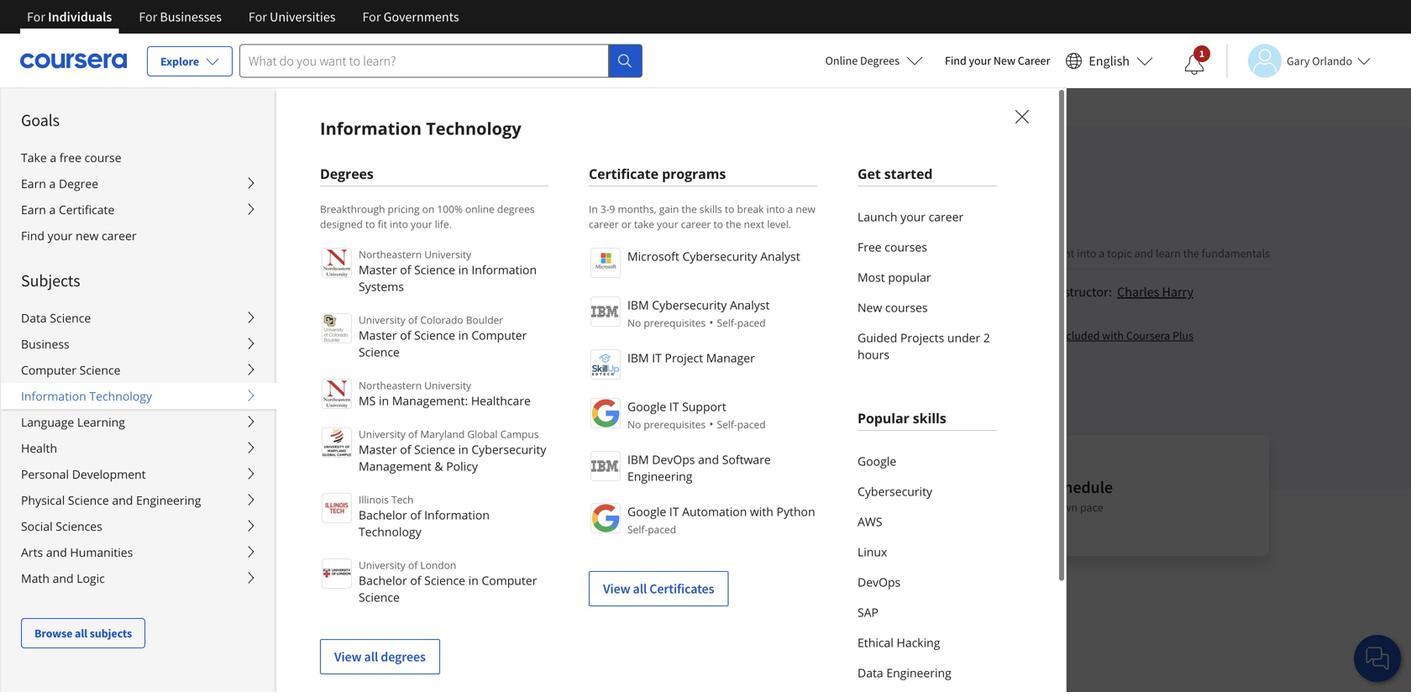 Task type: describe. For each thing, give the bounding box(es) containing it.
google for google it automation with python self-paced
[[628, 504, 667, 520]]

translated
[[560, 277, 618, 293]]

earn a certificate
[[21, 202, 115, 218]]

a inside 'course gain insight into a topic and learn the fundamentals'
[[1099, 246, 1105, 261]]

your left career
[[969, 53, 992, 68]]

popular
[[858, 409, 910, 427]]

physical
[[21, 493, 65, 508]]

fundamentals
[[1202, 246, 1271, 261]]

(1,170
[[298, 500, 328, 515]]

all for certificate programs
[[633, 581, 647, 598]]

arts and humanities button
[[1, 540, 277, 566]]

for for individuals
[[27, 8, 45, 25]]

for for universities
[[249, 8, 267, 25]]

cybersecurity up "aws"
[[858, 484, 933, 500]]

learn
[[1156, 246, 1181, 261]]

new inside the information technology menu item
[[858, 300, 883, 316]]

computer science inside computer science link
[[248, 100, 338, 115]]

list for skills
[[858, 446, 998, 693]]

launch your career link
[[858, 202, 998, 232]]

manager
[[707, 350, 755, 366]]

201,348 already enrolled
[[141, 391, 282, 408]]

view all certificates
[[603, 581, 715, 598]]

languages
[[291, 277, 347, 293]]

view for degrees
[[334, 649, 362, 666]]

paced inside the google it automation with python self-paced
[[648, 523, 677, 537]]

19 languages available button
[[275, 275, 400, 295]]

into for degrees
[[390, 217, 408, 231]]

university for science
[[359, 313, 406, 327]]

computer inside university of london bachelor of science in computer science
[[482, 573, 537, 589]]

1 horizontal spatial skills
[[913, 409, 947, 427]]

1 horizontal spatial new
[[994, 53, 1016, 68]]

individuals
[[48, 8, 112, 25]]

instructor: charles harry
[[1054, 284, 1194, 300]]

2 horizontal spatial technology
[[426, 117, 522, 140]]

view all degrees list
[[320, 246, 549, 675]]

for universities
[[249, 8, 336, 25]]

prerequisites for it
[[644, 418, 706, 432]]

charles
[[1118, 284, 1160, 300]]

view all degrees link
[[320, 640, 440, 675]]

engineering inside data engineering link
[[887, 665, 952, 681]]

of down systems
[[400, 327, 411, 343]]

logic
[[77, 571, 105, 587]]

ibm for ibm cybersecurity analyst no prerequisites • self-paced
[[628, 297, 649, 313]]

gain
[[659, 202, 679, 216]]

1 vertical spatial devops
[[858, 574, 901, 590]]

online
[[826, 53, 858, 68]]

at inside flexible schedule learn at your own pace
[[1020, 500, 1030, 515]]

information technology group
[[0, 87, 1412, 693]]

analyst for ibm cybersecurity analyst no prerequisites • self-paced
[[730, 297, 770, 313]]

ethical hacking link
[[858, 628, 998, 658]]

at inside the 'approx. 21 hours to complete 3 weeks at 7 hours a week'
[[742, 500, 752, 515]]

• for analyst
[[710, 314, 714, 330]]

colorado
[[421, 313, 464, 327]]

it for project
[[652, 350, 662, 366]]

your inside breakthrough pricing on 100% online degrees designed to fit into your life.
[[411, 217, 433, 231]]

automation
[[683, 504, 747, 520]]

9
[[610, 202, 616, 216]]

in inside northeastern university master of science in information systems
[[459, 262, 469, 278]]

ibm it project manager link
[[589, 348, 818, 380]]

into inside 'course gain insight into a topic and learn the fundamentals'
[[1078, 246, 1097, 261]]

management:
[[392, 393, 468, 409]]

career down the 3-
[[589, 217, 619, 231]]

university of maryland global campus master of science in cybersecurity management & policy
[[359, 427, 547, 474]]

physical science and engineering
[[21, 493, 201, 508]]

cybersecurity down in 3-9 months, gain the skills to break into a new career or take your career to the next level.
[[683, 248, 758, 264]]

everyone
[[420, 216, 567, 263]]

google for google it support no prerequisites • self-paced
[[628, 399, 667, 415]]

physical science and engineering button
[[1, 487, 277, 514]]

of inside illinois tech bachelor of information technology
[[410, 507, 422, 523]]

1 horizontal spatial with
[[1103, 328, 1125, 343]]

gain
[[1017, 246, 1039, 261]]

1 vertical spatial hours
[[780, 477, 821, 498]]

and inside ibm devops and software engineering
[[699, 452, 719, 468]]

may
[[495, 277, 519, 293]]

earn for earn a certificate
[[21, 202, 46, 218]]

gary orlando
[[1288, 53, 1353, 68]]

gary orlando button
[[1227, 44, 1372, 78]]

arts and humanities
[[21, 545, 133, 561]]

1 horizontal spatial the
[[726, 217, 742, 231]]

ibm cybersecurity analyst no prerequisites • self-paced
[[628, 297, 770, 330]]

data for data science
[[21, 310, 47, 326]]

for for enroll
[[206, 333, 223, 350]]

prerequisites for cybersecurity
[[644, 316, 706, 330]]

most popular
[[858, 269, 932, 285]]

project
[[665, 350, 704, 366]]

for individuals
[[27, 8, 112, 25]]

certificate inside dropdown button
[[59, 202, 115, 218]]

paced for analyst
[[738, 316, 766, 330]]

for for businesses
[[139, 8, 157, 25]]

approx. 21 hours to complete 3 weeks at 7 hours a week
[[701, 477, 909, 515]]

goals
[[21, 110, 60, 131]]

reviews link
[[595, 594, 662, 631]]

no for google it support
[[628, 418, 642, 432]]

courses for free courses
[[885, 239, 928, 255]]

university of maryland global campus logo image
[[322, 428, 352, 458]]

orlando
[[1313, 53, 1353, 68]]

view all certificates list
[[589, 246, 818, 607]]

ibm for ibm devops and software engineering
[[628, 452, 649, 468]]

find your new career link
[[937, 50, 1059, 71]]

for for governments
[[363, 8, 381, 25]]

previous
[[470, 500, 512, 515]]

for for cybersecurity
[[367, 216, 412, 263]]

english
[[1089, 53, 1130, 69]]

months,
[[618, 202, 657, 216]]

it for automation
[[670, 504, 679, 520]]

health button
[[1, 435, 277, 461]]

flexible schedule learn at your own pace
[[990, 477, 1114, 515]]

free courses link
[[858, 232, 998, 262]]

explore
[[161, 54, 199, 69]]

be
[[544, 277, 558, 293]]

most popular link
[[858, 262, 998, 292]]

illinois
[[359, 493, 389, 507]]

charles harry link
[[1118, 284, 1194, 300]]

launch your career
[[858, 209, 964, 225]]

information technology inside menu item
[[320, 117, 522, 140]]

2 vertical spatial no
[[453, 500, 467, 515]]

aws
[[858, 514, 883, 530]]

health
[[21, 440, 57, 456]]

language learning button
[[1, 409, 277, 435]]

and down development
[[112, 493, 133, 508]]

systems
[[359, 279, 404, 295]]

to inside the 'approx. 21 hours to complete 3 weeks at 7 hours a week'
[[824, 477, 839, 498]]

university of london logo image
[[322, 559, 352, 589]]

sap link
[[858, 598, 998, 628]]

information inside illinois tech bachelor of information technology
[[425, 507, 490, 523]]

software
[[723, 452, 771, 468]]

career
[[1018, 53, 1051, 68]]

find for find your new career
[[945, 53, 967, 68]]

subjects
[[21, 270, 80, 291]]

degrees inside list
[[381, 649, 426, 666]]

recommendations link
[[319, 594, 447, 631]]

partnername logo image inside the ibm it project manager link
[[591, 350, 621, 380]]

find your new career
[[945, 53, 1051, 68]]

paced for support
[[738, 418, 766, 432]]

self- inside the google it automation with python self-paced
[[628, 523, 648, 537]]

a left 'degree'
[[49, 176, 56, 192]]

university of colorado boulder master of science in computer science
[[359, 313, 527, 360]]

northeastern university master of science in information systems
[[359, 248, 537, 295]]

harry
[[1163, 284, 1194, 300]]

a left free
[[50, 150, 56, 166]]

career inside find your new career link
[[102, 228, 137, 244]]

course gain insight into a topic and learn the fundamentals
[[1017, 219, 1271, 261]]

learning
[[77, 414, 125, 430]]

it for support
[[670, 399, 679, 415]]

find for find your new career
[[21, 228, 44, 244]]

hours inside guided projects under 2 hours
[[858, 347, 890, 363]]

technology inside illinois tech bachelor of information technology
[[359, 524, 422, 540]]

free
[[59, 150, 81, 166]]

in inside university of maryland global campus master of science in cybersecurity management & policy
[[459, 442, 469, 458]]

partnername logo image inside "microsoft cybersecurity analyst" link
[[591, 248, 621, 278]]

to up microsoft cybersecurity analyst at top
[[714, 217, 724, 231]]

2
[[984, 330, 991, 346]]

ibm it project manager
[[628, 350, 755, 366]]

cybersecurity inside university of maryland global campus master of science in cybersecurity management & policy
[[472, 442, 547, 458]]

northeastern for of
[[359, 248, 422, 261]]

free inside button
[[225, 333, 251, 350]]

technology inside popup button
[[89, 388, 152, 404]]

find your new career
[[21, 228, 137, 244]]

a inside the 'approx. 21 hours to complete 3 weeks at 7 hours a week'
[[793, 500, 799, 515]]

to left break
[[725, 202, 735, 216]]

&
[[435, 458, 443, 474]]

your inside flexible schedule learn at your own pace
[[1032, 500, 1055, 515]]

bachelor inside university of london bachelor of science in computer science
[[359, 573, 407, 589]]

university of colorado boulder logo image
[[322, 313, 352, 344]]

show notifications image
[[1185, 55, 1205, 75]]

self- for support
[[717, 418, 738, 432]]

cybersecurity for everyone
[[141, 216, 567, 263]]

of left colorado
[[408, 313, 418, 327]]

3
[[701, 500, 707, 515]]

and inside dropdown button
[[53, 571, 74, 587]]

universities
[[270, 8, 336, 25]]

1
[[1200, 47, 1205, 60]]

data engineering
[[858, 665, 952, 681]]

new inside find your new career link
[[76, 228, 99, 244]]

university inside northeastern university master of science in information systems
[[425, 248, 472, 261]]

in inside university of london bachelor of science in computer science
[[469, 573, 479, 589]]

cybersecurity inside the ibm cybersecurity analyst no prerequisites • self-paced
[[652, 297, 727, 313]]

data for data engineering
[[858, 665, 884, 681]]

7
[[754, 500, 760, 515]]

necessary
[[570, 500, 619, 515]]

explore menu element
[[1, 88, 277, 649]]

pace
[[1081, 500, 1104, 515]]



Task type: locate. For each thing, give the bounding box(es) containing it.
social
[[21, 519, 53, 535]]

2 vertical spatial self-
[[628, 523, 648, 537]]

degrees
[[497, 202, 535, 216], [381, 649, 426, 666]]

find inside find your new career link
[[945, 53, 967, 68]]

2 bachelor from the top
[[359, 573, 407, 589]]

university right university of london logo
[[359, 558, 406, 572]]

paced up view all certificates
[[648, 523, 677, 537]]

2 master from the top
[[359, 327, 397, 343]]

math
[[21, 571, 50, 587]]

1 vertical spatial for
[[206, 333, 223, 350]]

your
[[969, 53, 992, 68], [901, 209, 926, 225], [411, 217, 433, 231], [657, 217, 679, 231], [48, 228, 73, 244], [1032, 500, 1055, 515]]

0 vertical spatial data
[[21, 310, 47, 326]]

ibm for ibm it project manager
[[628, 350, 649, 366]]

1 vertical spatial computer science
[[21, 362, 121, 378]]

0 vertical spatial list
[[858, 202, 998, 370]]

1 horizontal spatial for
[[367, 216, 412, 263]]

with
[[1103, 328, 1125, 343], [750, 504, 774, 520]]

all inside 'list'
[[633, 581, 647, 598]]

technology down computer science popup button
[[89, 388, 152, 404]]

online
[[466, 202, 495, 216]]

earn for earn a degree
[[21, 176, 46, 192]]

1 horizontal spatial into
[[767, 202, 785, 216]]

engineering inside physical science and engineering popup button
[[136, 493, 201, 508]]

prerequisites
[[644, 316, 706, 330], [644, 418, 706, 432]]

free right enroll
[[225, 333, 251, 350]]

0 vertical spatial bachelor
[[359, 507, 407, 523]]

all up reviews
[[633, 581, 647, 598]]

career
[[929, 209, 964, 225], [589, 217, 619, 231], [681, 217, 711, 231], [102, 228, 137, 244]]

view for certificate programs
[[603, 581, 631, 598]]

0 vertical spatial degrees
[[497, 202, 535, 216]]

self- inside google it support no prerequisites • self-paced
[[717, 418, 738, 432]]

it inside the google it automation with python self-paced
[[670, 504, 679, 520]]

0 vertical spatial courses
[[885, 239, 928, 255]]

0 horizontal spatial information technology
[[21, 388, 152, 404]]

northeastern up ms
[[359, 379, 422, 392]]

3-
[[601, 202, 610, 216]]

1 horizontal spatial devops
[[858, 574, 901, 590]]

banner navigation
[[13, 0, 473, 34]]

language
[[21, 414, 74, 430]]

new inside in 3-9 months, gain the skills to break into a new career or take your career to the next level.
[[796, 202, 816, 216]]

2 partnername logo image from the top
[[591, 297, 621, 327]]

google inside the google it automation with python self-paced
[[628, 504, 667, 520]]

view down recommendations link
[[334, 649, 362, 666]]

enroll for free
[[168, 333, 251, 350]]

• inside google it support no prerequisites • self-paced
[[710, 416, 714, 432]]

close image
[[1011, 105, 1033, 127], [1011, 105, 1033, 127], [1012, 106, 1034, 128]]

of
[[400, 262, 411, 278], [408, 313, 418, 327], [400, 327, 411, 343], [408, 427, 418, 441], [400, 442, 411, 458], [410, 507, 422, 523], [408, 558, 418, 572], [410, 573, 422, 589]]

free up most
[[858, 239, 882, 255]]

1 earn from the top
[[21, 176, 46, 192]]

analyst up manager
[[730, 297, 770, 313]]

0 vertical spatial degrees
[[861, 53, 900, 68]]

0 vertical spatial master
[[359, 262, 397, 278]]

popular
[[889, 269, 932, 285]]

0 horizontal spatial technology
[[89, 388, 152, 404]]

degrees right 'online'
[[861, 53, 900, 68]]

the left next
[[726, 217, 742, 231]]

the
[[682, 202, 697, 216], [726, 217, 742, 231], [1184, 246, 1200, 261]]

the inside 'course gain insight into a topic and learn the fundamentals'
[[1184, 246, 1200, 261]]

0 vertical spatial find
[[945, 53, 967, 68]]

personal development
[[21, 466, 146, 482]]

0 horizontal spatial data
[[21, 310, 47, 326]]

paced up "software"
[[738, 418, 766, 432]]

popular skills
[[858, 409, 947, 427]]

ms
[[359, 393, 376, 409]]

google left "support"
[[628, 399, 667, 415]]

1 • from the top
[[710, 314, 714, 330]]

northeastern inside northeastern university master of science in information systems
[[359, 248, 422, 261]]

master up management
[[359, 442, 397, 458]]

self- up view all certificates link
[[628, 523, 648, 537]]

sciences
[[56, 519, 102, 535]]

cybersecurity up 19
[[141, 216, 360, 263]]

information inside northeastern university master of science in information systems
[[472, 262, 537, 278]]

1 master from the top
[[359, 262, 397, 278]]

google right necessary
[[628, 504, 667, 520]]

1 vertical spatial ibm
[[628, 350, 649, 366]]

1 vertical spatial google
[[858, 453, 897, 469]]

gary
[[1288, 53, 1311, 68]]

1 vertical spatial new
[[76, 228, 99, 244]]

0 horizontal spatial engineering
[[136, 493, 201, 508]]

0 vertical spatial view
[[603, 581, 631, 598]]

university down systems
[[359, 313, 406, 327]]

into right insight
[[1078, 246, 1097, 261]]

in inside university of colorado boulder master of science in computer science
[[459, 327, 469, 343]]

computer inside university of colorado boulder master of science in computer science
[[472, 327, 527, 343]]

1 vertical spatial view
[[334, 649, 362, 666]]

0 horizontal spatial new
[[76, 228, 99, 244]]

self-
[[717, 316, 738, 330], [717, 418, 738, 432], [628, 523, 648, 537]]

career down the earn a certificate dropdown button
[[102, 228, 137, 244]]

under
[[948, 330, 981, 346]]

online degrees button
[[812, 42, 937, 79]]

information technology inside popup button
[[21, 388, 152, 404]]

with down 21
[[750, 504, 774, 520]]

northeastern
[[359, 248, 422, 261], [359, 379, 422, 392]]

ibm inside ibm devops and software engineering
[[628, 452, 649, 468]]

3 ibm from the top
[[628, 452, 649, 468]]

2 vertical spatial into
[[1078, 246, 1097, 261]]

1 ibm from the top
[[628, 297, 649, 313]]

university for of
[[359, 427, 406, 441]]

university inside northeastern university ms in management: healthcare
[[425, 379, 472, 392]]

into inside in 3-9 months, gain the skills to break into a new career or take your career to the next level.
[[767, 202, 785, 216]]

hours up the week
[[780, 477, 821, 498]]

0 vertical spatial paced
[[738, 316, 766, 330]]

own
[[1057, 500, 1078, 515]]

illinois tech bachelor of information technology
[[359, 493, 490, 540]]

information technology menu item
[[276, 87, 1412, 693]]

1 northeastern university  logo image from the top
[[322, 248, 352, 278]]

linux link
[[858, 537, 998, 567]]

governments
[[384, 8, 459, 25]]

included with coursera plus link
[[1057, 327, 1194, 344]]

bachelor down the 'illinois'
[[359, 507, 407, 523]]

degrees right online
[[497, 202, 535, 216]]

1 vertical spatial earn
[[21, 202, 46, 218]]

5 partnername logo image from the top
[[591, 451, 621, 482]]

courses inside "link"
[[885, 239, 928, 255]]

0 horizontal spatial into
[[390, 217, 408, 231]]

4 partnername logo image from the top
[[591, 398, 621, 429]]

degrees up the breakthrough
[[320, 165, 374, 183]]

ibm inside the ibm cybersecurity analyst no prerequisites • self-paced
[[628, 297, 649, 313]]

earn down take
[[21, 176, 46, 192]]

0 horizontal spatial with
[[750, 504, 774, 520]]

1 horizontal spatial find
[[945, 53, 967, 68]]

1 horizontal spatial new
[[796, 202, 816, 216]]

1 vertical spatial northeastern
[[359, 379, 422, 392]]

no for ibm cybersecurity analyst
[[628, 316, 642, 330]]

1 prerequisites from the top
[[644, 316, 706, 330]]

courses up the popular at the top
[[885, 239, 928, 255]]

master inside university of colorado boulder master of science in computer science
[[359, 327, 397, 343]]

0 vertical spatial into
[[767, 202, 785, 216]]

financial
[[291, 341, 336, 357]]

and right topic
[[1135, 246, 1154, 261]]

0 horizontal spatial certificate
[[59, 202, 115, 218]]

available right aid
[[357, 341, 402, 357]]

2 vertical spatial hours
[[762, 500, 791, 515]]

available for financial aid available
[[357, 341, 402, 357]]

0 horizontal spatial devops
[[652, 452, 695, 468]]

prerequisites inside google it support no prerequisites • self-paced
[[644, 418, 706, 432]]

northeastern university  logo image for master of science in information systems
[[322, 248, 352, 278]]

0 horizontal spatial for
[[206, 333, 223, 350]]

new down most
[[858, 300, 883, 316]]

master inside university of maryland global campus master of science in cybersecurity management & policy
[[359, 442, 397, 458]]

view inside 'list'
[[603, 581, 631, 598]]

google for google
[[858, 453, 897, 469]]

1 horizontal spatial view
[[603, 581, 631, 598]]

technology down tech
[[359, 524, 422, 540]]

2 • from the top
[[710, 416, 714, 432]]

started
[[885, 165, 933, 183]]

no inside google it support no prerequisites • self-paced
[[628, 418, 642, 432]]

information technology button
[[1, 383, 277, 409]]

certificate inside the information technology menu item
[[589, 165, 659, 183]]

paced up manager
[[738, 316, 766, 330]]

analyst inside "microsoft cybersecurity analyst" link
[[761, 248, 801, 264]]

3 master from the top
[[359, 442, 397, 458]]

prerequisites inside the ibm cybersecurity analyst no prerequisites • self-paced
[[644, 316, 706, 330]]

cybersecurity down campus
[[472, 442, 547, 458]]

ibm
[[628, 297, 649, 313], [628, 350, 649, 366], [628, 452, 649, 468]]

0 horizontal spatial degrees
[[381, 649, 426, 666]]

coursera image
[[20, 47, 127, 74]]

2 vertical spatial all
[[364, 649, 378, 666]]

1 vertical spatial the
[[726, 217, 742, 231]]

science inside northeastern university master of science in information systems
[[414, 262, 455, 278]]

computer inside computer science popup button
[[21, 362, 76, 378]]

self- inside the ibm cybersecurity analyst no prerequisites • self-paced
[[717, 316, 738, 330]]

bachelor up recommendations link
[[359, 573, 407, 589]]

2 horizontal spatial into
[[1078, 246, 1097, 261]]

for
[[27, 8, 45, 25], [139, 8, 157, 25], [249, 8, 267, 25], [363, 8, 381, 25]]

1 horizontal spatial technology
[[359, 524, 422, 540]]

list for started
[[858, 202, 998, 370]]

data inside popup button
[[21, 310, 47, 326]]

view inside list
[[334, 649, 362, 666]]

skills
[[700, 202, 723, 216], [913, 409, 947, 427]]

social sciences button
[[1, 514, 277, 540]]

devops inside ibm devops and software engineering
[[652, 452, 695, 468]]

1 vertical spatial available
[[357, 341, 402, 357]]

1 vertical spatial all
[[75, 626, 87, 641]]

northeastern university  logo image for ms in management: healthcare
[[322, 379, 352, 409]]

2 earn from the top
[[21, 202, 46, 218]]

2 at from the left
[[1020, 500, 1030, 515]]

new left career
[[994, 53, 1016, 68]]

paced inside the ibm cybersecurity analyst no prerequisites • self-paced
[[738, 316, 766, 330]]

information inside popup button
[[21, 388, 86, 404]]

1 list from the top
[[858, 202, 998, 370]]

for left universities
[[249, 8, 267, 25]]

list containing launch your career
[[858, 202, 998, 370]]

degrees inside breakthrough pricing on 100% online degrees designed to fit into your life.
[[497, 202, 535, 216]]

weeks
[[709, 500, 740, 515]]

all down recommendations
[[364, 649, 378, 666]]

1 vertical spatial list
[[858, 446, 998, 693]]

1 horizontal spatial degrees
[[861, 53, 900, 68]]

of inside northeastern university master of science in information systems
[[400, 262, 411, 278]]

bachelor
[[359, 507, 407, 523], [359, 573, 407, 589]]

• inside the ibm cybersecurity analyst no prerequisites • self-paced
[[710, 314, 714, 330]]

analyst for microsoft cybersecurity analyst
[[761, 248, 801, 264]]

career inside launch your career link
[[929, 209, 964, 225]]

your up free courses "link"
[[901, 209, 926, 225]]

ibm devops and software engineering
[[628, 452, 771, 485]]

for left businesses
[[139, 8, 157, 25]]

for governments
[[363, 8, 459, 25]]

1 vertical spatial skills
[[913, 409, 947, 427]]

1 at from the left
[[742, 500, 752, 515]]

0 vertical spatial ibm
[[628, 297, 649, 313]]

browse all subjects button
[[21, 619, 145, 649]]

2 vertical spatial paced
[[648, 523, 677, 537]]

earn a certificate button
[[1, 197, 277, 223]]

None search field
[[240, 44, 643, 78]]

your down the 'earn a certificate'
[[48, 228, 73, 244]]

0 vertical spatial certificate
[[589, 165, 659, 183]]

and inside 'course gain insight into a topic and learn the fundamentals'
[[1135, 246, 1154, 261]]

1 horizontal spatial data
[[858, 665, 884, 681]]

2 for from the left
[[139, 8, 157, 25]]

data down ethical
[[858, 665, 884, 681]]

business
[[21, 336, 70, 352]]

enroll
[[168, 333, 203, 350]]

1 horizontal spatial free
[[858, 239, 882, 255]]

2 horizontal spatial all
[[633, 581, 647, 598]]

0 vertical spatial the
[[682, 202, 697, 216]]

2 horizontal spatial the
[[1184, 246, 1200, 261]]

2 northeastern university  logo image from the top
[[322, 379, 352, 409]]

explore button
[[147, 46, 233, 76]]

of down london
[[410, 573, 422, 589]]

2 courses from the top
[[886, 300, 928, 316]]

computer science inside computer science popup button
[[21, 362, 121, 378]]

1 horizontal spatial engineering
[[628, 469, 693, 485]]

(1,170 reviews)
[[298, 500, 372, 515]]

0 vertical spatial •
[[710, 314, 714, 330]]

data science
[[21, 310, 91, 326]]

prerequisites down "support"
[[644, 418, 706, 432]]

free inside "link"
[[858, 239, 882, 255]]

0 vertical spatial engineering
[[628, 469, 693, 485]]

into up level.
[[767, 202, 785, 216]]

close image
[[1011, 105, 1033, 127], [1011, 105, 1033, 127], [1011, 105, 1033, 127]]

earn down earn a degree
[[21, 202, 46, 218]]

3 for from the left
[[249, 8, 267, 25]]

degrees inside the information technology menu item
[[320, 165, 374, 183]]

information technology up language learning at the left of the page
[[21, 388, 152, 404]]

or
[[622, 217, 632, 231]]

1 courses from the top
[[885, 239, 928, 255]]

for left governments
[[363, 8, 381, 25]]

financial aid available
[[291, 341, 402, 357]]

a up level.
[[788, 202, 794, 216]]

course
[[85, 150, 121, 166]]

programs
[[662, 165, 726, 183]]

of left maryland
[[408, 427, 418, 441]]

university inside university of london bachelor of science in computer science
[[359, 558, 406, 572]]

new courses link
[[858, 292, 998, 323]]

for left individuals
[[27, 8, 45, 25]]

into for certificate programs
[[767, 202, 785, 216]]

data up 'business'
[[21, 310, 47, 326]]

courses for new courses
[[886, 300, 928, 316]]

on
[[422, 202, 435, 216]]

tech
[[392, 493, 414, 507]]

northeastern university  logo image
[[322, 248, 352, 278], [322, 379, 352, 409]]

all inside button
[[75, 626, 87, 641]]

1 vertical spatial it
[[670, 399, 679, 415]]

no previous experience necessary
[[453, 500, 619, 515]]

your inside explore menu element
[[48, 228, 73, 244]]

degrees inside popup button
[[861, 53, 900, 68]]

devops down google it support no prerequisites • self-paced
[[652, 452, 695, 468]]

reviews)
[[331, 500, 372, 515]]

2 vertical spatial technology
[[359, 524, 422, 540]]

career up microsoft cybersecurity analyst at top
[[681, 217, 711, 231]]

all for degrees
[[364, 649, 378, 666]]

included with coursera plus
[[1057, 328, 1194, 343]]

support
[[683, 399, 727, 415]]

1 vertical spatial courses
[[886, 300, 928, 316]]

1 vertical spatial with
[[750, 504, 774, 520]]

in down previous
[[469, 573, 479, 589]]

devops link
[[858, 567, 998, 598]]

1 vertical spatial analyst
[[730, 297, 770, 313]]

certificate programs
[[589, 165, 726, 183]]

available for 19 languages available
[[350, 277, 400, 293]]

in inside northeastern university ms in management: healthcare
[[379, 393, 389, 409]]

information
[[320, 117, 422, 140], [472, 262, 537, 278], [21, 388, 86, 404], [425, 507, 490, 523]]

1 vertical spatial master
[[359, 327, 397, 343]]

2 vertical spatial engineering
[[887, 665, 952, 681]]

2 ibm from the top
[[628, 350, 649, 366]]

engineering up social sciences dropdown button
[[136, 493, 201, 508]]

bachelor inside illinois tech bachelor of information technology
[[359, 507, 407, 523]]

into down "pricing"
[[390, 217, 408, 231]]

new right break
[[796, 202, 816, 216]]

list containing google
[[858, 446, 998, 693]]

computer science
[[248, 100, 338, 115], [21, 362, 121, 378]]

1 vertical spatial data
[[858, 665, 884, 681]]

1 northeastern from the top
[[359, 248, 422, 261]]

a down earn a degree
[[49, 202, 56, 218]]

1 horizontal spatial information technology
[[320, 117, 522, 140]]

in right ms
[[379, 393, 389, 409]]

• up manager
[[710, 314, 714, 330]]

certificates
[[650, 581, 715, 598]]

new
[[796, 202, 816, 216], [76, 228, 99, 244]]

1 horizontal spatial degrees
[[497, 202, 535, 216]]

northeastern university  logo image down designed
[[322, 248, 352, 278]]

illinois tech logo image
[[322, 493, 352, 524]]

0 horizontal spatial the
[[682, 202, 697, 216]]

and right arts
[[46, 545, 67, 561]]

ethical hacking
[[858, 635, 941, 651]]

0 vertical spatial free
[[858, 239, 882, 255]]

1 vertical spatial free
[[225, 333, 251, 350]]

partnername logo image
[[591, 248, 621, 278], [591, 297, 621, 327], [591, 350, 621, 380], [591, 398, 621, 429], [591, 451, 621, 482], [591, 503, 621, 534]]

personal development button
[[1, 461, 277, 487]]

1 vertical spatial find
[[21, 228, 44, 244]]

university inside university of colorado boulder master of science in computer science
[[359, 313, 406, 327]]

engineering up the automation
[[628, 469, 693, 485]]

1 vertical spatial degrees
[[320, 165, 374, 183]]

2 vertical spatial ibm
[[628, 452, 649, 468]]

university up management
[[359, 427, 406, 441]]

it inside google it support no prerequisites • self-paced
[[670, 399, 679, 415]]

computer inside computer science link
[[248, 100, 298, 115]]

hours down guided
[[858, 347, 890, 363]]

0 horizontal spatial computer science
[[21, 362, 121, 378]]

201,348
[[141, 391, 188, 408]]

0 horizontal spatial degrees
[[320, 165, 374, 183]]

available inside button
[[350, 277, 400, 293]]

northeastern university ms in management: healthcare
[[359, 379, 531, 409]]

list
[[858, 202, 998, 370], [858, 446, 998, 693]]

northeastern for in
[[359, 379, 422, 392]]

2 vertical spatial google
[[628, 504, 667, 520]]

hours right 7
[[762, 500, 791, 515]]

1 bachelor from the top
[[359, 507, 407, 523]]

information technology down what do you want to learn? text field
[[320, 117, 522, 140]]

view up reviews
[[603, 581, 631, 598]]

1 for from the left
[[27, 8, 45, 25]]

ibm down google it support no prerequisites • self-paced
[[628, 452, 649, 468]]

and left "logic"
[[53, 571, 74, 587]]

no up ibm devops and software engineering
[[628, 418, 642, 432]]

available down cybersecurity for everyone
[[350, 277, 400, 293]]

of down tech
[[410, 507, 422, 523]]

chat with us image
[[1365, 645, 1392, 672]]

0 horizontal spatial free
[[225, 333, 251, 350]]

designed
[[320, 217, 363, 231]]

0 vertical spatial computer science
[[248, 100, 338, 115]]

google up complete
[[858, 453, 897, 469]]

1 vertical spatial no
[[628, 418, 642, 432]]

0 vertical spatial google
[[628, 399, 667, 415]]

no left previous
[[453, 500, 467, 515]]

linux
[[858, 544, 888, 560]]

in
[[459, 262, 469, 278], [459, 327, 469, 343], [379, 393, 389, 409], [459, 442, 469, 458], [469, 573, 479, 589]]

2 list from the top
[[858, 446, 998, 693]]

university down life.
[[425, 248, 472, 261]]

google inside google link
[[858, 453, 897, 469]]

to left fit
[[366, 217, 375, 231]]

2 northeastern from the top
[[359, 379, 422, 392]]

2 prerequisites from the top
[[644, 418, 706, 432]]

science inside university of maryland global campus master of science in cybersecurity management & policy
[[414, 442, 455, 458]]

0 horizontal spatial skills
[[700, 202, 723, 216]]

a left the week
[[793, 500, 799, 515]]

university up management:
[[425, 379, 472, 392]]

insight
[[1042, 246, 1075, 261]]

analyst inside the ibm cybersecurity analyst no prerequisites • self-paced
[[730, 297, 770, 313]]

engineering down the hacking
[[887, 665, 952, 681]]

with inside the google it automation with python self-paced
[[750, 504, 774, 520]]

skills down programs
[[700, 202, 723, 216]]

global
[[468, 427, 498, 441]]

self- down "support"
[[717, 418, 738, 432]]

self- up manager
[[717, 316, 738, 330]]

your inside in 3-9 months, gain the skills to break into a new career or take your career to the next level.
[[657, 217, 679, 231]]

view
[[603, 581, 631, 598], [334, 649, 362, 666]]

1 horizontal spatial computer science
[[248, 100, 338, 115]]

0 vertical spatial for
[[367, 216, 412, 263]]

campus
[[501, 427, 539, 441]]

1 vertical spatial northeastern university  logo image
[[322, 379, 352, 409]]

master inside northeastern university master of science in information systems
[[359, 262, 397, 278]]

4 for from the left
[[363, 8, 381, 25]]

21
[[759, 477, 776, 498]]

What do you want to learn? text field
[[240, 44, 609, 78]]

data inside the information technology menu item
[[858, 665, 884, 681]]

1 vertical spatial information technology
[[21, 388, 152, 404]]

1 partnername logo image from the top
[[591, 248, 621, 278]]

skills up google link on the right of the page
[[913, 409, 947, 427]]

your down on
[[411, 217, 433, 231]]

development
[[72, 466, 146, 482]]

in 3-9 months, gain the skills to break into a new career or take your career to the next level.
[[589, 202, 816, 231]]

analyst down level.
[[761, 248, 801, 264]]

all inside list
[[364, 649, 378, 666]]

1 vertical spatial engineering
[[136, 493, 201, 508]]

level.
[[768, 217, 792, 231]]

cybersecurity down "microsoft cybersecurity analyst" link
[[652, 297, 727, 313]]

100%
[[437, 202, 463, 216]]

at left 7
[[742, 500, 752, 515]]

into inside breakthrough pricing on 100% online degrees designed to fit into your life.
[[390, 217, 408, 231]]

engineering inside ibm devops and software engineering
[[628, 469, 693, 485]]

healthcare
[[471, 393, 531, 409]]

university inside university of maryland global campus master of science in cybersecurity management & policy
[[359, 427, 406, 441]]

of up management
[[400, 442, 411, 458]]

in right the some
[[459, 262, 469, 278]]

0 vertical spatial new
[[994, 53, 1016, 68]]

university for in
[[359, 558, 406, 572]]

northeastern inside northeastern university ms in management: healthcare
[[359, 379, 422, 392]]

skills inside in 3-9 months, gain the skills to break into a new career or take your career to the next level.
[[700, 202, 723, 216]]

math and logic button
[[1, 566, 277, 592]]

1 horizontal spatial certificate
[[589, 165, 659, 183]]

devops down linux
[[858, 574, 901, 590]]

6 partnername logo image from the top
[[591, 503, 621, 534]]

0 vertical spatial northeastern university  logo image
[[322, 248, 352, 278]]

2 vertical spatial master
[[359, 442, 397, 458]]

paced inside google it support no prerequisites • self-paced
[[738, 418, 766, 432]]

take
[[635, 217, 655, 231]]

degrees down recommendations
[[381, 649, 426, 666]]

of left london
[[408, 558, 418, 572]]

3 partnername logo image from the top
[[591, 350, 621, 380]]

new courses
[[858, 300, 928, 316]]

1 horizontal spatial at
[[1020, 500, 1030, 515]]

view all certificates link
[[589, 572, 729, 607]]

a inside in 3-9 months, gain the skills to break into a new career or take your career to the next level.
[[788, 202, 794, 216]]

for inside button
[[206, 333, 223, 350]]

• for support
[[710, 416, 714, 432]]

to inside breakthrough pricing on 100% online degrees designed to fit into your life.
[[366, 217, 375, 231]]

0 horizontal spatial all
[[75, 626, 87, 641]]

0 vertical spatial new
[[796, 202, 816, 216]]

partnername logo image inside ibm devops and software engineering link
[[591, 451, 621, 482]]

data engineering link
[[858, 658, 998, 688]]

self- for analyst
[[717, 316, 738, 330]]

it left project
[[652, 350, 662, 366]]

with right included
[[1103, 328, 1125, 343]]



Task type: vqa. For each thing, say whether or not it's contained in the screenshot.
Liberal
no



